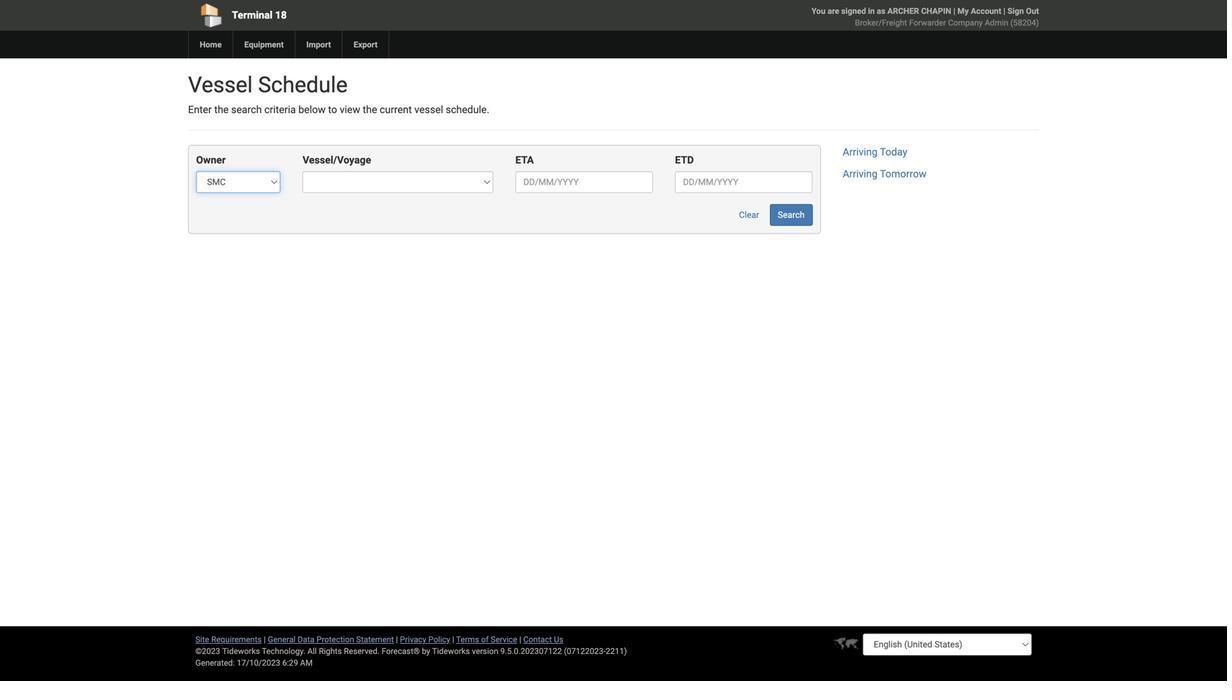 Task type: locate. For each thing, give the bounding box(es) containing it.
1 arriving from the top
[[843, 146, 878, 158]]

|
[[953, 6, 955, 16], [1003, 6, 1005, 16], [264, 635, 266, 645], [396, 635, 398, 645], [452, 635, 454, 645], [519, 635, 521, 645]]

arriving down arriving today link
[[843, 168, 878, 180]]

version
[[472, 647, 498, 656]]

below
[[298, 104, 326, 116]]

signed
[[841, 6, 866, 16]]

tomorrow
[[880, 168, 926, 180]]

equipment link
[[233, 31, 295, 58]]

statement
[[356, 635, 394, 645]]

site requirements | general data protection statement | privacy policy | terms of service | contact us ©2023 tideworks technology. all rights reserved. forecast® by tideworks version 9.5.0.202307122 (07122023-2211) generated: 17/10/2023 6:29 am
[[195, 635, 627, 668]]

vessel/voyage
[[303, 154, 371, 166]]

generated:
[[195, 658, 235, 668]]

company
[[948, 18, 983, 27]]

the right enter
[[214, 104, 229, 116]]

out
[[1026, 6, 1039, 16]]

data
[[298, 635, 315, 645]]

terminal
[[232, 9, 273, 21]]

terminal 18
[[232, 9, 287, 21]]

1 vertical spatial arriving
[[843, 168, 878, 180]]

technology.
[[262, 647, 305, 656]]

admin
[[985, 18, 1008, 27]]

0 vertical spatial arriving
[[843, 146, 878, 158]]

contact
[[523, 635, 552, 645]]

| left my at top right
[[953, 6, 955, 16]]

today
[[880, 146, 907, 158]]

you are signed in as archer chapin | my account | sign out broker/freight forwarder company admin (58204)
[[812, 6, 1039, 27]]

the right view
[[363, 104, 377, 116]]

| up the tideworks
[[452, 635, 454, 645]]

home
[[200, 40, 222, 49]]

export link
[[342, 31, 389, 58]]

requirements
[[211, 635, 262, 645]]

arriving
[[843, 146, 878, 158], [843, 168, 878, 180]]

sign out link
[[1008, 6, 1039, 16]]

terms
[[456, 635, 479, 645]]

am
[[300, 658, 313, 668]]

0 horizontal spatial the
[[214, 104, 229, 116]]

as
[[877, 6, 885, 16]]

1 horizontal spatial the
[[363, 104, 377, 116]]

vessel
[[414, 104, 443, 116]]

by
[[422, 647, 430, 656]]

broker/freight
[[855, 18, 907, 27]]

all
[[307, 647, 317, 656]]

rights
[[319, 647, 342, 656]]

account
[[971, 6, 1001, 16]]

arriving tomorrow
[[843, 168, 926, 180]]

18
[[275, 9, 287, 21]]

schedule.
[[446, 104, 489, 116]]

forwarder
[[909, 18, 946, 27]]

my
[[957, 6, 969, 16]]

search
[[778, 210, 805, 220]]

arriving for arriving tomorrow
[[843, 168, 878, 180]]

ETA text field
[[515, 171, 653, 193]]

clear
[[739, 210, 759, 220]]

6:29
[[282, 658, 298, 668]]

of
[[481, 635, 489, 645]]

protection
[[317, 635, 354, 645]]

the
[[214, 104, 229, 116], [363, 104, 377, 116]]

arriving tomorrow link
[[843, 168, 926, 180]]

2 arriving from the top
[[843, 168, 878, 180]]

view
[[340, 104, 360, 116]]

to
[[328, 104, 337, 116]]

arriving up the arriving tomorrow link
[[843, 146, 878, 158]]



Task type: vqa. For each thing, say whether or not it's contained in the screenshot.
2211) at the bottom
yes



Task type: describe. For each thing, give the bounding box(es) containing it.
policy
[[428, 635, 450, 645]]

eta
[[515, 154, 534, 166]]

terms of service link
[[456, 635, 517, 645]]

©2023 tideworks
[[195, 647, 260, 656]]

(58204)
[[1010, 18, 1039, 27]]

vessel
[[188, 72, 253, 98]]

contact us link
[[523, 635, 563, 645]]

search button
[[770, 204, 813, 226]]

forecast®
[[382, 647, 420, 656]]

equipment
[[244, 40, 284, 49]]

schedule
[[258, 72, 348, 98]]

(07122023-
[[564, 647, 606, 656]]

service
[[491, 635, 517, 645]]

etd
[[675, 154, 694, 166]]

| up 9.5.0.202307122 on the left bottom
[[519, 635, 521, 645]]

| left sign
[[1003, 6, 1005, 16]]

are
[[828, 6, 839, 16]]

clear button
[[731, 204, 767, 226]]

site requirements link
[[195, 635, 262, 645]]

criteria
[[264, 104, 296, 116]]

privacy
[[400, 635, 426, 645]]

2211)
[[606, 647, 627, 656]]

general
[[268, 635, 296, 645]]

search
[[231, 104, 262, 116]]

reserved.
[[344, 647, 380, 656]]

my account link
[[957, 6, 1001, 16]]

chapin
[[921, 6, 951, 16]]

archer
[[887, 6, 919, 16]]

owner
[[196, 154, 226, 166]]

2 the from the left
[[363, 104, 377, 116]]

17/10/2023
[[237, 658, 280, 668]]

import link
[[295, 31, 342, 58]]

arriving today
[[843, 146, 907, 158]]

in
[[868, 6, 875, 16]]

arriving today link
[[843, 146, 907, 158]]

sign
[[1008, 6, 1024, 16]]

home link
[[188, 31, 233, 58]]

ETD text field
[[675, 171, 813, 193]]

enter
[[188, 104, 212, 116]]

arriving for arriving today
[[843, 146, 878, 158]]

export
[[354, 40, 378, 49]]

vessel schedule enter the search criteria below to view the current vessel schedule.
[[188, 72, 489, 116]]

terminal 18 link
[[188, 0, 530, 31]]

tideworks
[[432, 647, 470, 656]]

1 the from the left
[[214, 104, 229, 116]]

you
[[812, 6, 826, 16]]

| up forecast®
[[396, 635, 398, 645]]

| left the general
[[264, 635, 266, 645]]

general data protection statement link
[[268, 635, 394, 645]]

9.5.0.202307122
[[500, 647, 562, 656]]

site
[[195, 635, 209, 645]]

current
[[380, 104, 412, 116]]

privacy policy link
[[400, 635, 450, 645]]

us
[[554, 635, 563, 645]]

import
[[306, 40, 331, 49]]



